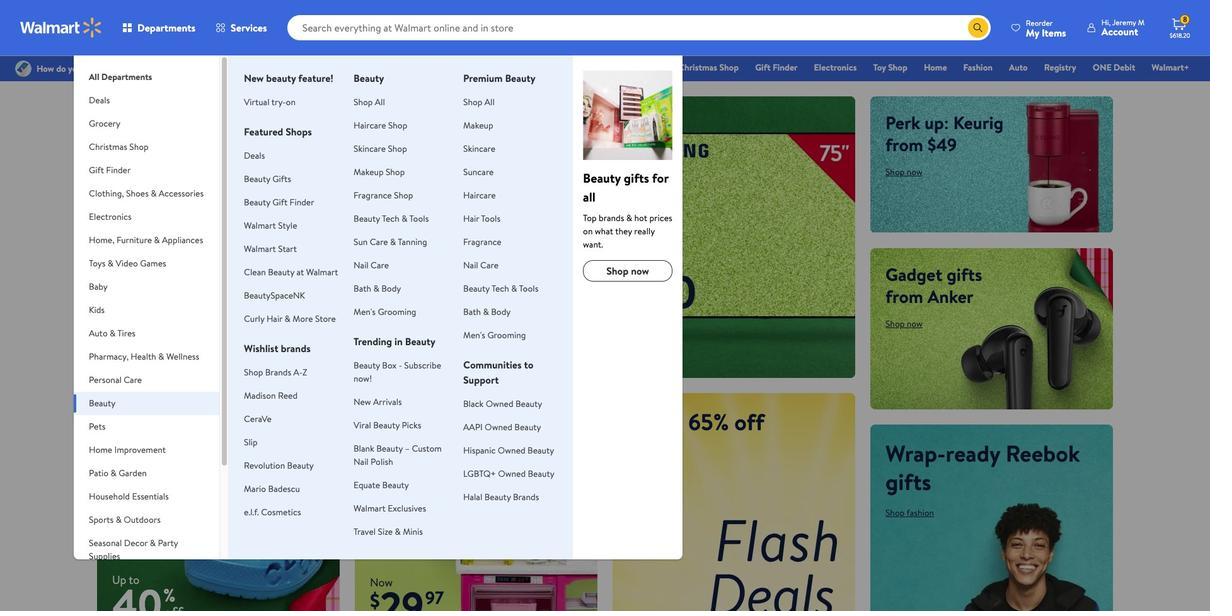 Task type: locate. For each thing, give the bounding box(es) containing it.
garden
[[119, 467, 147, 480]]

bath down shop all gifts link
[[354, 283, 372, 295]]

shop now up health
[[112, 327, 149, 339]]

shop all up haircare shop
[[354, 96, 385, 108]]

1 horizontal spatial top
[[583, 212, 597, 225]]

hair down haircare link
[[464, 213, 480, 225]]

beauty up what
[[583, 170, 621, 187]]

beauty down personal
[[89, 397, 116, 410]]

0 vertical spatial electronics
[[815, 61, 857, 74]]

0 horizontal spatial top
[[370, 124, 448, 194]]

1 vertical spatial new
[[354, 396, 371, 409]]

up to 65% off
[[628, 407, 765, 438]]

0 horizontal spatial tech
[[382, 213, 400, 225]]

owned for black
[[486, 398, 514, 411]]

beauty up the 'polish'
[[377, 443, 403, 455]]

shop all for beauty
[[354, 96, 385, 108]]

1 vertical spatial departments
[[101, 71, 152, 83]]

departments up deals dropdown button
[[101, 71, 152, 83]]

bath & body up communities
[[464, 306, 511, 319]]

2 nail care link from the left
[[464, 259, 499, 272]]

now up shoes
[[134, 166, 149, 178]]

personal care
[[89, 374, 142, 387]]

1 vertical spatial tech
[[492, 283, 510, 295]]

pharmacy,
[[89, 351, 129, 363]]

shop down they on the right top of the page
[[607, 264, 629, 278]]

grooming up 'in'
[[378, 306, 417, 319]]

walmart up clean
[[244, 243, 276, 255]]

owned down the black owned beauty link
[[485, 421, 513, 434]]

care down health
[[124, 374, 142, 387]]

2 shop all link from the left
[[464, 96, 495, 108]]

grooming for right men's grooming link
[[488, 329, 526, 342]]

up inside group
[[112, 573, 126, 589]]

aapi owned beauty
[[464, 421, 542, 434]]

grocery inside "grocery" dropdown button
[[89, 117, 120, 130]]

walmart exclusives
[[354, 503, 426, 515]]

0 horizontal spatial nail care
[[354, 259, 389, 272]]

beauty inside blank beauty – custom nail polish
[[377, 443, 403, 455]]

deals link right premium beauty
[[541, 61, 573, 74]]

0 vertical spatial tech
[[382, 213, 400, 225]]

0 horizontal spatial brands
[[265, 366, 292, 379]]

0 vertical spatial bath
[[354, 283, 372, 295]]

1 nail care link from the left
[[354, 259, 389, 272]]

deals down "featured"
[[244, 149, 265, 162]]

feature!
[[299, 71, 334, 85]]

walmart down equate
[[354, 503, 386, 515]]

christmas shop for christmas shop link at the right
[[679, 61, 739, 74]]

2 nail care from the left
[[464, 259, 499, 272]]

shop down the sun care & tanning link
[[370, 250, 389, 263]]

finder up clothing,
[[106, 164, 131, 177]]

0 vertical spatial for
[[653, 170, 669, 187]]

home inside dropdown button
[[89, 444, 112, 457]]

departments up all departments link
[[137, 21, 196, 35]]

shop all link up haircare shop
[[354, 96, 385, 108]]

2 horizontal spatial gift
[[756, 61, 771, 74]]

home up patio
[[89, 444, 112, 457]]

1 vertical spatial hair
[[267, 313, 283, 325]]

0 vertical spatial bath & body
[[354, 283, 401, 295]]

gift right christmas shop link at the right
[[756, 61, 771, 74]]

beauty up haircare shop link
[[354, 71, 384, 85]]

0 horizontal spatial grocery
[[89, 117, 120, 130]]

keurig
[[954, 110, 1004, 135]]

to inside group
[[129, 573, 140, 589]]

beauty box - subscribe now! link
[[354, 360, 442, 385]]

nail inside blank beauty – custom nail polish
[[354, 456, 369, 469]]

up
[[628, 407, 657, 438], [112, 573, 126, 589]]

& inside the beauty gifts for all top brands & hot prices on what they really want.
[[627, 212, 633, 225]]

going
[[370, 175, 492, 245]]

toy
[[874, 61, 887, 74]]

0 vertical spatial departments
[[137, 21, 196, 35]]

bath & body down shop all gifts link
[[354, 283, 401, 295]]

tech
[[382, 213, 400, 225], [492, 283, 510, 295]]

walmart for walmart exclusives
[[354, 503, 386, 515]]

nail for trending in beauty
[[354, 259, 369, 272]]

shop now up shoes
[[112, 166, 149, 178]]

0 vertical spatial grocery
[[584, 61, 615, 74]]

revolution beauty link
[[244, 460, 314, 472]]

all for beauty
[[375, 96, 385, 108]]

0 horizontal spatial men's grooming
[[354, 306, 417, 319]]

all inside the beauty gifts for all top brands & hot prices on what they really want.
[[583, 189, 596, 206]]

beauty tech & tools down samsung
[[464, 283, 539, 295]]

nail care link down sun
[[354, 259, 389, 272]]

reorder my items
[[1027, 17, 1067, 39]]

0 horizontal spatial for
[[174, 286, 204, 318]]

0 vertical spatial auto
[[1010, 61, 1029, 74]]

1 horizontal spatial auto
[[1010, 61, 1029, 74]]

0 vertical spatial hair
[[464, 213, 480, 225]]

men's for right men's grooming link
[[464, 329, 486, 342]]

shop now link down perk
[[886, 166, 923, 178]]

owned up aapi owned beauty link
[[486, 398, 514, 411]]

1 horizontal spatial on
[[583, 225, 593, 238]]

beauty inside the beauty gifts for all top brands & hot prices on what they really want.
[[583, 170, 621, 187]]

0 horizontal spatial bath & body link
[[354, 283, 401, 295]]

communities to support
[[464, 358, 534, 387]]

patio & garden
[[89, 467, 147, 480]]

beauty inside 'dropdown button'
[[89, 397, 116, 410]]

shop now down gadget gifts from anker
[[886, 318, 923, 330]]

revolution beauty
[[244, 460, 314, 472]]

0 horizontal spatial bath
[[354, 283, 372, 295]]

finder for gift finder 'dropdown button'
[[106, 164, 131, 177]]

deals
[[546, 61, 568, 74], [89, 94, 110, 107], [244, 149, 265, 162]]

beauty up the lgbtq+ owned beauty
[[528, 445, 555, 457]]

men's
[[354, 306, 376, 319], [464, 329, 486, 342]]

0 vertical spatial finder
[[773, 61, 798, 74]]

brands up what
[[599, 212, 625, 225]]

grooming up communities
[[488, 329, 526, 342]]

1 vertical spatial christmas
[[89, 141, 127, 153]]

1 shop all link from the left
[[354, 96, 385, 108]]

personal
[[89, 374, 122, 387]]

shop now for it's a barbie world!
[[370, 441, 407, 453]]

deals link down "featured"
[[244, 149, 265, 162]]

walmart start
[[244, 243, 297, 255]]

%
[[163, 584, 176, 608]]

1 vertical spatial bath & body
[[464, 306, 511, 319]]

skincare up suncare link
[[464, 143, 496, 155]]

brands left a- in the bottom left of the page
[[265, 366, 292, 379]]

shop left samsung
[[434, 250, 453, 263]]

shop left gift finder link
[[720, 61, 739, 74]]

1 horizontal spatial tech
[[492, 283, 510, 295]]

deals inside dropdown button
[[89, 94, 110, 107]]

men's grooming up trending in beauty at left bottom
[[354, 306, 417, 319]]

fragrance shop link
[[354, 189, 413, 202]]

deals for beauty gifts
[[244, 149, 265, 162]]

finder up style
[[290, 196, 314, 209]]

all inside top gifts going fast! shop all gifts
[[392, 250, 400, 263]]

0 horizontal spatial bath & body
[[354, 283, 401, 295]]

gift for gift finder link
[[756, 61, 771, 74]]

1 vertical spatial finder
[[106, 164, 131, 177]]

walmart for walmart style
[[244, 219, 276, 232]]

all for premium beauty
[[485, 96, 495, 108]]

up to 40 percent off group
[[97, 573, 183, 612]]

shop now link for it's a barbie world!
[[370, 441, 407, 453]]

electronics for electronics "dropdown button"
[[89, 211, 132, 223]]

on down new beauty feature!
[[286, 96, 296, 108]]

sports & outdoors button
[[74, 509, 220, 532]]

m
[[1139, 17, 1145, 28]]

clothing, shoes & accessories button
[[74, 182, 220, 206]]

shop all
[[354, 96, 385, 108], [464, 96, 495, 108]]

madison
[[244, 390, 276, 402]]

to for up to
[[129, 573, 140, 589]]

finder inside 'dropdown button'
[[106, 164, 131, 177]]

finder left electronics link
[[773, 61, 798, 74]]

shop all link for beauty
[[354, 96, 385, 108]]

from inside perk up: keurig from $49
[[886, 132, 924, 157]]

1 vertical spatial haircare
[[464, 189, 496, 202]]

decor
[[124, 537, 148, 550]]

2 horizontal spatial tools
[[519, 283, 539, 295]]

up to
[[112, 573, 140, 589]]

essentials
[[625, 61, 662, 74], [132, 491, 169, 503]]

1 horizontal spatial beauty tech & tools
[[464, 283, 539, 295]]

deals link
[[541, 61, 573, 74], [244, 149, 265, 162]]

0 horizontal spatial nail care link
[[354, 259, 389, 272]]

gifts for from
[[947, 262, 983, 287]]

97
[[425, 586, 444, 611]]

men's up "trending"
[[354, 306, 376, 319]]

1 vertical spatial from
[[886, 284, 924, 309]]

from left $49 in the top right of the page
[[886, 132, 924, 157]]

1 horizontal spatial men's
[[464, 329, 486, 342]]

owned
[[486, 398, 514, 411], [485, 421, 513, 434], [498, 445, 526, 457], [498, 468, 526, 481]]

at
[[297, 266, 304, 279]]

christmas
[[679, 61, 718, 74], [89, 141, 127, 153]]

tires
[[118, 327, 136, 340]]

gift inside 'dropdown button'
[[89, 164, 104, 177]]

video
[[116, 257, 138, 270]]

nail for communities to support
[[464, 259, 479, 272]]

beauty
[[354, 71, 384, 85], [505, 71, 536, 85], [583, 170, 621, 187], [244, 173, 271, 185], [244, 196, 271, 209], [354, 213, 380, 225], [268, 266, 295, 279], [464, 283, 490, 295], [405, 335, 436, 349], [354, 360, 380, 372], [89, 397, 116, 410], [516, 398, 543, 411], [374, 419, 400, 432], [515, 421, 542, 434], [377, 443, 403, 455], [528, 445, 555, 457], [287, 460, 314, 472], [528, 468, 555, 481], [383, 479, 409, 492], [485, 491, 511, 504]]

0 horizontal spatial shop all link
[[354, 96, 385, 108]]

gift finder left electronics link
[[756, 61, 798, 74]]

beauty up walmart exclusives
[[383, 479, 409, 492]]

1 horizontal spatial grooming
[[488, 329, 526, 342]]

brands down "lgbtq+ owned beauty" link
[[513, 491, 539, 504]]

gift finder inside 'dropdown button'
[[89, 164, 131, 177]]

1 horizontal spatial christmas shop
[[679, 61, 739, 74]]

beauty inside "beauty box - subscribe now!"
[[354, 360, 380, 372]]

furniture
[[117, 234, 152, 247]]

1 vertical spatial grooming
[[488, 329, 526, 342]]

anker
[[928, 284, 974, 309]]

now down perk up: keurig from $49
[[907, 166, 923, 178]]

black
[[464, 398, 484, 411]]

1 horizontal spatial essentials
[[625, 61, 662, 74]]

gifts for going
[[460, 124, 558, 194]]

1 horizontal spatial new
[[354, 396, 371, 409]]

bath down samsung
[[464, 306, 481, 319]]

bath & body link down shop all gifts link
[[354, 283, 401, 295]]

electronics left toy
[[815, 61, 857, 74]]

hi, jeremy m account
[[1102, 17, 1145, 38]]

1 skincare from the left
[[354, 143, 386, 155]]

nail care down sun
[[354, 259, 389, 272]]

hair right curly
[[267, 313, 283, 325]]

0 horizontal spatial new
[[244, 71, 264, 85]]

0 vertical spatial gift
[[756, 61, 771, 74]]

0 horizontal spatial electronics
[[89, 211, 132, 223]]

0 vertical spatial grooming
[[378, 306, 417, 319]]

auto inside dropdown button
[[89, 327, 108, 340]]

essentials inside "dropdown button"
[[132, 491, 169, 503]]

1 vertical spatial for
[[174, 286, 204, 318]]

owned for lgbtq+
[[498, 468, 526, 481]]

christmas shop inside dropdown button
[[89, 141, 149, 153]]

shop now up the 'polish'
[[370, 441, 407, 453]]

0 horizontal spatial on
[[286, 96, 296, 108]]

for left your
[[174, 286, 204, 318]]

home inside "link"
[[925, 61, 948, 74]]

1 shop all from the left
[[354, 96, 385, 108]]

auto for auto
[[1010, 61, 1029, 74]]

1 horizontal spatial electronics
[[815, 61, 857, 74]]

walmart
[[244, 219, 276, 232], [244, 243, 276, 255], [306, 266, 338, 279], [354, 503, 386, 515]]

christmas inside christmas shop link
[[679, 61, 718, 74]]

viral
[[354, 419, 371, 432]]

virtual try-on link
[[244, 96, 296, 108]]

1 horizontal spatial deals
[[244, 149, 265, 162]]

reebok
[[1006, 438, 1081, 470]]

toy shop
[[874, 61, 908, 74]]

0 vertical spatial haircare
[[354, 119, 386, 132]]

subscribe
[[405, 360, 442, 372]]

top inside the beauty gifts for all top brands & hot prices on what they really want.
[[583, 212, 597, 225]]

nail care
[[354, 259, 389, 272], [464, 259, 499, 272]]

1 horizontal spatial up
[[628, 407, 657, 438]]

1 vertical spatial essentials
[[132, 491, 169, 503]]

gifts inside gadget gifts from anker
[[947, 262, 983, 287]]

to left the 65%
[[662, 407, 683, 438]]

new arrivals link
[[354, 396, 402, 409]]

grocery & essentials
[[584, 61, 662, 74]]

electronics inside "dropdown button"
[[89, 211, 132, 223]]

Walmart Site-Wide search field
[[287, 15, 991, 40]]

shop right toy
[[889, 61, 908, 74]]

makeup for makeup link
[[464, 119, 494, 132]]

picks
[[402, 419, 422, 432]]

all down 'premium' at the left top of page
[[485, 96, 495, 108]]

1 horizontal spatial skincare
[[464, 143, 496, 155]]

skincare shop
[[354, 143, 407, 155]]

0 vertical spatial essentials
[[625, 61, 662, 74]]

curly hair & more store link
[[244, 313, 336, 325]]

0 vertical spatial deals link
[[541, 61, 573, 74]]

care down the fragrance link at the left top of the page
[[481, 259, 499, 272]]

to right communities
[[524, 358, 534, 372]]

1 vertical spatial all
[[392, 250, 400, 263]]

grooming
[[378, 306, 417, 319], [488, 329, 526, 342]]

1 vertical spatial grocery
[[89, 117, 120, 130]]

gifts inside the beauty gifts for all top brands & hot prices on what they really want.
[[624, 170, 650, 187]]

0 horizontal spatial brands
[[281, 342, 311, 356]]

0 horizontal spatial gift
[[89, 164, 104, 177]]

$49
[[928, 132, 958, 157]]

haircare for haircare shop
[[354, 119, 386, 132]]

up for up to
[[112, 573, 126, 589]]

fragrance up samsung
[[464, 236, 502, 249]]

men's grooming link up communities
[[464, 329, 526, 342]]

0 horizontal spatial finder
[[106, 164, 131, 177]]

gift up clothing,
[[89, 164, 104, 177]]

shop up skincare shop link
[[388, 119, 408, 132]]

& inside dropdown button
[[151, 187, 157, 200]]

top
[[370, 124, 448, 194], [583, 212, 597, 225]]

1 vertical spatial auto
[[89, 327, 108, 340]]

all
[[583, 189, 596, 206], [392, 250, 400, 263]]

0 horizontal spatial auto
[[89, 327, 108, 340]]

beauty left the gifts
[[244, 173, 271, 185]]

deals link for grocery & essentials
[[541, 61, 573, 74]]

1 horizontal spatial beauty tech & tools link
[[464, 283, 539, 295]]

new up virtual on the top of page
[[244, 71, 264, 85]]

0 vertical spatial christmas
[[679, 61, 718, 74]]

beauty up now!
[[354, 360, 380, 372]]

shop now for gadget gifts from anker
[[886, 318, 923, 330]]

0 horizontal spatial grooming
[[378, 306, 417, 319]]

1 vertical spatial beauty tech & tools link
[[464, 283, 539, 295]]

shop all up makeup link
[[464, 96, 495, 108]]

0 vertical spatial christmas shop
[[679, 61, 739, 74]]

patio & garden button
[[74, 462, 220, 486]]

beauty gifts link
[[244, 173, 291, 185]]

christmas shop for christmas shop dropdown button
[[89, 141, 149, 153]]

gift for gift finder 'dropdown button'
[[89, 164, 104, 177]]

on up "want."
[[583, 225, 593, 238]]

departments button
[[112, 13, 206, 43]]

fashion
[[907, 507, 935, 519]]

home for home
[[925, 61, 948, 74]]

fragrance for fragrance shop
[[354, 189, 392, 202]]

off inside select lego® sets up to 20% off
[[149, 132, 172, 157]]

home left fashion link
[[925, 61, 948, 74]]

home,
[[89, 234, 114, 247]]

sun
[[354, 236, 368, 249]]

1 horizontal spatial shop all link
[[464, 96, 495, 108]]

grocery up 20% on the top
[[89, 117, 120, 130]]

clean beauty at walmart link
[[244, 266, 338, 279]]

new for new arrivals
[[354, 396, 371, 409]]

off
[[149, 132, 172, 157], [735, 407, 765, 438]]

auto & tires button
[[74, 322, 220, 346]]

1 horizontal spatial all
[[583, 189, 596, 206]]

christmas inside christmas shop dropdown button
[[89, 141, 127, 153]]

1 vertical spatial home
[[89, 444, 112, 457]]

0 vertical spatial beauty tech & tools link
[[354, 213, 429, 225]]

1 vertical spatial deals link
[[244, 149, 265, 162]]

2 shop all from the left
[[464, 96, 495, 108]]

0 horizontal spatial hair
[[267, 313, 283, 325]]

tools
[[410, 213, 429, 225], [481, 213, 501, 225], [519, 283, 539, 295]]

virtual
[[244, 96, 270, 108]]

now
[[370, 575, 393, 591]]

shop all link up makeup link
[[464, 96, 495, 108]]

hi,
[[1102, 17, 1112, 28]]

0 horizontal spatial christmas shop
[[89, 141, 149, 153]]

men's for the topmost men's grooming link
[[354, 306, 376, 319]]

1 vertical spatial gift
[[89, 164, 104, 177]]

0 horizontal spatial all
[[89, 71, 99, 83]]

makeup
[[464, 119, 494, 132], [354, 166, 384, 178]]

shop now for crocs for your crew
[[112, 327, 149, 339]]

1 vertical spatial beauty tech & tools
[[464, 283, 539, 295]]

0 vertical spatial fragrance
[[354, 189, 392, 202]]

shop now for perk up: keurig from $49
[[886, 166, 923, 178]]

1 vertical spatial bath & body link
[[464, 306, 511, 319]]

1 vertical spatial men's grooming link
[[464, 329, 526, 342]]

men's grooming link up trending in beauty at left bottom
[[354, 306, 417, 319]]

trending in beauty
[[354, 335, 436, 349]]

1 horizontal spatial makeup
[[464, 119, 494, 132]]

now down gadget gifts from anker
[[907, 318, 923, 330]]

1 horizontal spatial bath & body link
[[464, 306, 511, 319]]

bath & body link
[[354, 283, 401, 295], [464, 306, 511, 319]]

2 skincare from the left
[[464, 143, 496, 155]]

walmart image
[[20, 18, 102, 38]]

hispanic owned beauty
[[464, 445, 555, 457]]

to inside communities to support
[[524, 358, 534, 372]]

shop all for premium beauty
[[464, 96, 495, 108]]

gift finder link
[[750, 61, 804, 74]]

all up haircare shop
[[375, 96, 385, 108]]

skincare up makeup shop link
[[354, 143, 386, 155]]

2 vertical spatial gift
[[273, 196, 288, 209]]

0 horizontal spatial skincare
[[354, 143, 386, 155]]

0 vertical spatial from
[[886, 132, 924, 157]]

christmas for christmas shop dropdown button
[[89, 141, 127, 153]]

auto down the kids
[[89, 327, 108, 340]]

care inside 'dropdown button'
[[124, 374, 142, 387]]

grocery
[[584, 61, 615, 74], [89, 117, 120, 130]]

deals button
[[74, 89, 220, 112]]

gift finder for gift finder link
[[756, 61, 798, 74]]

0 vertical spatial brands
[[599, 212, 625, 225]]

grocery inside "grocery & essentials" link
[[584, 61, 615, 74]]

1 from from the top
[[886, 132, 924, 157]]

hispanic
[[464, 445, 496, 457]]

0 vertical spatial off
[[149, 132, 172, 157]]

new arrivals
[[354, 396, 402, 409]]

shop all gifts link
[[370, 250, 419, 263]]

nail care for communities
[[464, 259, 499, 272]]

beauty tech & tools link up sun care & tanning
[[354, 213, 429, 225]]

2 from from the top
[[886, 284, 924, 309]]

nail down blank
[[354, 456, 369, 469]]

1 horizontal spatial fragrance
[[464, 236, 502, 249]]

walmart right at
[[306, 266, 338, 279]]

e.l.f. cosmetics
[[244, 506, 301, 519]]

1 horizontal spatial all
[[375, 96, 385, 108]]

deals down all departments
[[89, 94, 110, 107]]

walmart up "walmart start"
[[244, 219, 276, 232]]

1 nail care from the left
[[354, 259, 389, 272]]



Task type: vqa. For each thing, say whether or not it's contained in the screenshot.
the Viral
yes



Task type: describe. For each thing, give the bounding box(es) containing it.
grocery button
[[74, 112, 220, 136]]

hair tools link
[[464, 213, 501, 225]]

body for bottommost bath & body "link"
[[491, 306, 511, 319]]

electronics for electronics link
[[815, 61, 857, 74]]

shop up pharmacy,
[[112, 327, 131, 339]]

shop now link for gadget gifts from anker
[[886, 318, 923, 330]]

walmart+ link
[[1147, 61, 1196, 74]]

blank
[[354, 443, 375, 455]]

beauty down hispanic owned beauty
[[528, 468, 555, 481]]

1 horizontal spatial tools
[[481, 213, 501, 225]]

home link
[[919, 61, 953, 74]]

walmart+
[[1153, 61, 1190, 74]]

toy shop link
[[868, 61, 914, 74]]

nail care for trending
[[354, 259, 389, 272]]

search icon image
[[974, 23, 984, 33]]

services button
[[206, 13, 277, 43]]

deals link for beauty gifts
[[244, 149, 265, 162]]

0 vertical spatial men's grooming
[[354, 306, 417, 319]]

shop up makeup link
[[464, 96, 483, 108]]

baby button
[[74, 276, 220, 299]]

skincare for skincare shop
[[354, 143, 386, 155]]

shop inside dropdown button
[[129, 141, 149, 153]]

viral beauty picks
[[354, 419, 422, 432]]

beauty
[[266, 71, 296, 85]]

0 horizontal spatial beauty tech & tools link
[[354, 213, 429, 225]]

pets
[[89, 421, 106, 433]]

now for perk up: keurig from $49
[[907, 166, 923, 178]]

household essentials
[[89, 491, 169, 503]]

-
[[399, 360, 402, 372]]

now down really
[[631, 264, 650, 278]]

size
[[378, 526, 393, 539]]

box
[[382, 360, 397, 372]]

christmas for christmas shop link at the right
[[679, 61, 718, 74]]

grocery for grocery & essentials
[[584, 61, 615, 74]]

bath & body for topmost bath & body "link"
[[354, 283, 401, 295]]

accessories
[[159, 187, 204, 200]]

to for communities to support
[[524, 358, 534, 372]]

shop inside top gifts going fast! shop all gifts
[[370, 250, 389, 263]]

beauty down beauty gifts
[[244, 196, 271, 209]]

skincare for 'skincare' link
[[464, 143, 496, 155]]

start
[[278, 243, 297, 255]]

sports
[[89, 514, 114, 527]]

cosmetics
[[261, 506, 301, 519]]

finder for gift finder link
[[773, 61, 798, 74]]

1 horizontal spatial bath
[[464, 306, 481, 319]]

beauty down the arrivals
[[374, 419, 400, 432]]

shop up madison in the left bottom of the page
[[244, 366, 263, 379]]

party
[[158, 537, 178, 550]]

shop brands a-z link
[[244, 366, 307, 379]]

shop up the 'polish'
[[370, 441, 389, 453]]

gifts inside wrap-ready reebok gifts
[[886, 466, 932, 498]]

health
[[131, 351, 156, 363]]

shoes
[[126, 187, 149, 200]]

0 vertical spatial men's grooming link
[[354, 306, 417, 319]]

beauty up hispanic owned beauty
[[515, 421, 542, 434]]

fragrance for the fragrance link at the left top of the page
[[464, 236, 502, 249]]

arrivals
[[373, 396, 402, 409]]

beauty image
[[583, 71, 673, 160]]

improvement
[[114, 444, 166, 457]]

games
[[140, 257, 166, 270]]

auto for auto & tires
[[89, 327, 108, 340]]

shop left fashion
[[886, 507, 905, 519]]

more
[[293, 313, 313, 325]]

home, furniture & appliances button
[[74, 229, 220, 252]]

1 horizontal spatial brands
[[513, 491, 539, 504]]

beauty right the halal
[[485, 491, 511, 504]]

black owned beauty
[[464, 398, 543, 411]]

for inside the beauty gifts for all top brands & hot prices on what they really want.
[[653, 170, 669, 187]]

grooming for the topmost men's grooming link
[[378, 306, 417, 319]]

walmart exclusives link
[[354, 503, 426, 515]]

& inside 'seasonal decor & party supplies'
[[150, 537, 156, 550]]

bath & body for bottommost bath & body "link"
[[464, 306, 511, 319]]

personal care button
[[74, 369, 220, 392]]

makeup for makeup shop
[[354, 166, 384, 178]]

revolution
[[244, 460, 285, 472]]

shop now link down they on the right top of the page
[[583, 260, 673, 282]]

sets
[[220, 110, 250, 135]]

haircare for haircare link
[[464, 189, 496, 202]]

christmas shop link
[[673, 61, 745, 74]]

slip
[[244, 436, 258, 449]]

shop down haircare shop link
[[388, 143, 407, 155]]

beauty left at
[[268, 266, 295, 279]]

care down the sun care & tanning link
[[371, 259, 389, 272]]

beauty up the badescu
[[287, 460, 314, 472]]

lego®
[[164, 110, 215, 135]]

appliances
[[162, 234, 203, 247]]

now for gadget gifts from anker
[[907, 318, 923, 330]]

makeup shop link
[[354, 166, 405, 178]]

barbie
[[411, 407, 460, 432]]

now dollar 29.97 null group
[[355, 575, 444, 612]]

on inside the beauty gifts for all top brands & hot prices on what they really want.
[[583, 225, 593, 238]]

shop up fragrance shop link
[[386, 166, 405, 178]]

shop now down they on the right top of the page
[[607, 264, 650, 278]]

departments inside popup button
[[137, 21, 196, 35]]

now for crocs for your crew
[[134, 327, 149, 339]]

shop up clothing,
[[112, 166, 131, 178]]

mario badescu
[[244, 483, 300, 496]]

top inside top gifts going fast! shop all gifts
[[370, 124, 448, 194]]

shop now link for perk up: keurig from $49
[[886, 166, 923, 178]]

outdoors
[[124, 514, 161, 527]]

mario badescu link
[[244, 483, 300, 496]]

now for it's a barbie world!
[[392, 441, 407, 453]]

beauty right 'premium' at the left top of page
[[505, 71, 536, 85]]

shop inside "link"
[[889, 61, 908, 74]]

from inside gadget gifts from anker
[[886, 284, 924, 309]]

your
[[209, 286, 253, 318]]

care right sun
[[370, 236, 388, 249]]

sports & outdoors
[[89, 514, 161, 527]]

a
[[398, 407, 406, 432]]

shops
[[286, 125, 312, 139]]

all departments
[[89, 71, 152, 83]]

beauty up sun
[[354, 213, 380, 225]]

0 vertical spatial bath & body link
[[354, 283, 401, 295]]

Search search field
[[287, 15, 991, 40]]

fashion
[[964, 61, 993, 74]]

gadget gifts from anker
[[886, 262, 983, 309]]

gifts for for
[[624, 170, 650, 187]]

shop fashion link
[[886, 507, 935, 519]]

aapi
[[464, 421, 483, 434]]

nail care link for communities to support
[[464, 259, 499, 272]]

beauty gifts
[[244, 173, 291, 185]]

0 vertical spatial on
[[286, 96, 296, 108]]

shop now link for select lego® sets up to 20% off
[[112, 166, 149, 178]]

seasonal decor & party supplies button
[[74, 532, 220, 569]]

crocs
[[112, 286, 169, 318]]

1 vertical spatial brands
[[281, 342, 311, 356]]

1 horizontal spatial men's grooming link
[[464, 329, 526, 342]]

shop brands a-z
[[244, 366, 307, 379]]

1 vertical spatial off
[[735, 407, 765, 438]]

1 horizontal spatial men's grooming
[[464, 329, 526, 342]]

0 horizontal spatial tools
[[410, 213, 429, 225]]

lgbtq+ owned beauty link
[[464, 468, 555, 481]]

fragrance link
[[464, 236, 502, 249]]

nail care link for trending in beauty
[[354, 259, 389, 272]]

hispanic owned beauty link
[[464, 445, 555, 457]]

household essentials button
[[74, 486, 220, 509]]

0 vertical spatial brands
[[265, 366, 292, 379]]

beauty up aapi owned beauty link
[[516, 398, 543, 411]]

services
[[231, 21, 267, 35]]

brands inside the beauty gifts for all top brands & hot prices on what they really want.
[[599, 212, 625, 225]]

gadget
[[886, 262, 943, 287]]

home improvement
[[89, 444, 166, 457]]

shop down perk
[[886, 166, 905, 178]]

owned for aapi
[[485, 421, 513, 434]]

fast!
[[504, 175, 600, 245]]

walmart for walmart start
[[244, 243, 276, 255]]

jeremy
[[1113, 17, 1137, 28]]

now for select lego® sets up to 20% off
[[134, 166, 149, 178]]

home, furniture & appliances
[[89, 234, 203, 247]]

home for home improvement
[[89, 444, 112, 457]]

premium beauty
[[464, 71, 536, 85]]

what
[[595, 225, 614, 238]]

shop up haircare shop
[[354, 96, 373, 108]]

deals for grocery & essentials
[[546, 61, 568, 74]]

toys
[[89, 257, 106, 270]]

travel size & minis link
[[354, 526, 423, 539]]

owned for hispanic
[[498, 445, 526, 457]]

body for topmost bath & body "link"
[[382, 283, 401, 295]]

cerave link
[[244, 413, 272, 426]]

to for up to 65% off
[[662, 407, 683, 438]]

seasonal
[[89, 537, 122, 550]]

1 horizontal spatial gift
[[273, 196, 288, 209]]

beauty button
[[74, 392, 220, 416]]

equate
[[354, 479, 380, 492]]

new for new beauty feature!
[[244, 71, 264, 85]]

blank beauty – custom nail polish link
[[354, 443, 442, 469]]

patio
[[89, 467, 109, 480]]

up for up to 65% off
[[628, 407, 657, 438]]

to inside select lego® sets up to 20% off
[[278, 110, 295, 135]]

virtual try-on
[[244, 96, 296, 108]]

grocery for grocery
[[89, 117, 120, 130]]

shop now for select lego® sets up to 20% off
[[112, 166, 149, 178]]

shop down gadget
[[886, 318, 905, 330]]

shop now link for crocs for your crew
[[112, 327, 149, 339]]

shop down makeup shop
[[394, 189, 413, 202]]

shop all link for premium beauty
[[464, 96, 495, 108]]

perk
[[886, 110, 921, 135]]

up
[[254, 110, 274, 135]]

2 vertical spatial finder
[[290, 196, 314, 209]]

clean
[[244, 266, 266, 279]]

0 horizontal spatial beauty tech & tools
[[354, 213, 429, 225]]

curly
[[244, 313, 265, 325]]

shop samsung
[[434, 250, 490, 263]]

beauty right 'in'
[[405, 335, 436, 349]]

beauty down samsung
[[464, 283, 490, 295]]

travel
[[354, 526, 376, 539]]

gift finder for gift finder 'dropdown button'
[[89, 164, 131, 177]]

store
[[315, 313, 336, 325]]

auto & tires
[[89, 327, 136, 340]]

exclusives
[[388, 503, 426, 515]]

communities
[[464, 358, 522, 372]]



